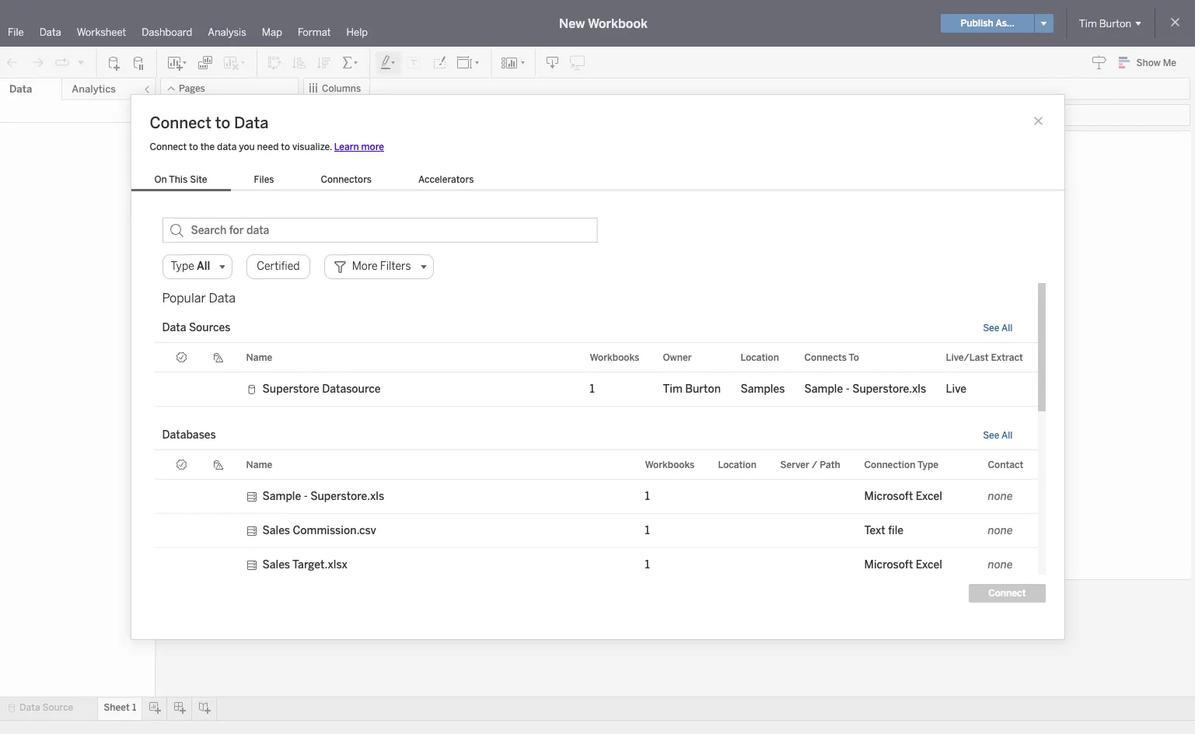 Task type: describe. For each thing, give the bounding box(es) containing it.
data down popular
[[162, 321, 186, 334]]

help
[[347, 26, 368, 38]]

1 vertical spatial sample
[[262, 490, 301, 503]]

server / path
[[780, 459, 840, 470]]

excel for sales target.xlsx
[[916, 558, 942, 572]]

redo image
[[30, 55, 45, 70]]

0 vertical spatial sheet 1
[[310, 139, 365, 161]]

row containing superstore datasource
[[154, 373, 1038, 407]]

see for superstore datasource
[[983, 323, 1000, 334]]

sales for sales target.xlsx
[[262, 558, 290, 572]]

none for sales target.xlsx
[[988, 558, 1013, 572]]

popular
[[162, 291, 206, 306]]

superstore datasource
[[262, 383, 381, 396]]

connect to the data you need to visualize. learn more
[[150, 142, 384, 152]]

tim burton inside row
[[663, 383, 721, 396]]

worksheet
[[77, 26, 126, 38]]

name for databases
[[246, 459, 272, 470]]

tooltip
[[216, 271, 243, 282]]

datasource
[[322, 383, 381, 396]]

to for data
[[215, 114, 230, 132]]

sample - superstore.xls inside 'row group'
[[262, 490, 384, 503]]

to
[[849, 352, 859, 363]]

on
[[154, 174, 167, 185]]

path
[[820, 459, 840, 470]]

map
[[262, 26, 282, 38]]

analysis
[[208, 26, 246, 38]]

data guide image
[[1092, 54, 1107, 70]]

list box containing on this site
[[131, 171, 497, 191]]

sales commission.csv
[[262, 524, 376, 537]]

download image
[[545, 55, 561, 70]]

certified
[[257, 260, 300, 273]]

0 vertical spatial location
[[741, 352, 779, 363]]

size
[[221, 228, 238, 238]]

this
[[169, 174, 188, 185]]

workbooks for superstore datasource
[[590, 352, 640, 363]]

server
[[780, 459, 810, 470]]

1 for sales commission.csv
[[645, 524, 650, 537]]

target.xlsx
[[292, 558, 347, 572]]

commission.csv
[[293, 524, 376, 537]]

tim inside row
[[663, 383, 683, 396]]

text for text
[[265, 228, 282, 238]]

popular data
[[162, 291, 236, 306]]

row containing sales target.xlsx
[[154, 548, 1038, 582]]

analytics
[[72, 83, 116, 95]]

workbook
[[588, 16, 648, 31]]

none for sales commission.csv
[[988, 524, 1013, 537]]

type
[[918, 459, 939, 470]]

connection type
[[864, 459, 939, 470]]

sales target.xlsx
[[262, 558, 347, 572]]

databases
[[162, 428, 216, 442]]

more
[[361, 142, 384, 152]]

detail
[[173, 271, 197, 282]]

accelerators
[[418, 174, 474, 185]]

source
[[42, 702, 73, 713]]

learn
[[334, 142, 359, 152]]

see all button for superstore datasource
[[983, 323, 1013, 334]]

microsoft for sample - superstore.xls
[[864, 490, 913, 503]]

2 horizontal spatial to
[[281, 142, 290, 152]]

sort ascending image
[[292, 55, 307, 70]]

data up replay animation icon
[[39, 26, 61, 38]]

data left source on the left of the page
[[19, 702, 40, 713]]

pause auto updates image
[[131, 55, 147, 70]]

grid for databases
[[154, 450, 1038, 684]]

1 for sales target.xlsx
[[645, 558, 650, 572]]

connect for connect to data
[[150, 114, 211, 132]]

show labels image
[[407, 55, 422, 70]]

you
[[239, 142, 255, 152]]

1 horizontal spatial tim burton
[[1079, 17, 1132, 29]]

none for sample - superstore.xls
[[988, 490, 1013, 503]]

row containing sales commission.csv
[[154, 514, 1038, 548]]

show/hide cards image
[[501, 55, 526, 70]]

connect for connect to the data you need to visualize. learn more
[[150, 142, 187, 152]]

see all button for 1
[[983, 430, 1013, 441]]

new data source image
[[107, 55, 122, 70]]

connect button
[[969, 584, 1046, 603]]

learn more link
[[334, 142, 384, 152]]

visualize.
[[292, 142, 332, 152]]

data down undo image
[[9, 83, 32, 95]]

filters
[[179, 124, 206, 135]]

marks
[[179, 164, 206, 175]]

data up "you"
[[234, 114, 269, 132]]

1 horizontal spatial sample
[[804, 383, 843, 396]]



Task type: locate. For each thing, give the bounding box(es) containing it.
name for data sources
[[246, 352, 272, 363]]

0 vertical spatial all
[[1002, 323, 1013, 334]]

see all for 1
[[983, 430, 1013, 441]]

live
[[946, 383, 967, 396]]

0 vertical spatial sales
[[262, 524, 290, 537]]

sample - superstore.xls up sales commission.csv
[[262, 490, 384, 503]]

2 sales from the top
[[262, 558, 290, 572]]

row containing sample - superstore.xls
[[154, 480, 1038, 514]]

1 vertical spatial text
[[864, 524, 886, 537]]

0 horizontal spatial to
[[189, 142, 198, 152]]

publish as...
[[961, 18, 1015, 29]]

1 excel from the top
[[916, 490, 942, 503]]

tim burton up data guide icon
[[1079, 17, 1132, 29]]

collapse image
[[142, 85, 152, 94]]

workbooks
[[590, 352, 640, 363], [645, 459, 695, 470]]

0 vertical spatial sheet
[[310, 139, 352, 161]]

burton down owner
[[685, 383, 721, 396]]

sheet right source on the left of the page
[[104, 702, 130, 713]]

1 horizontal spatial burton
[[1099, 17, 1132, 29]]

1 horizontal spatial superstore.xls
[[852, 383, 926, 396]]

data source
[[19, 702, 73, 713]]

me
[[1163, 58, 1177, 68]]

- up sales commission.csv
[[304, 490, 308, 503]]

see all button up extract
[[983, 323, 1013, 334]]

totals image
[[341, 55, 360, 70]]

1 see all button from the top
[[983, 323, 1013, 334]]

connectors
[[321, 174, 372, 185]]

2 vertical spatial connect
[[989, 588, 1026, 599]]

2 see all from the top
[[983, 430, 1013, 441]]

1 vertical spatial name
[[246, 459, 272, 470]]

see up live/last extract
[[983, 323, 1000, 334]]

1 vertical spatial sheet
[[104, 702, 130, 713]]

sample up sales commission.csv
[[262, 490, 301, 503]]

2 see from the top
[[983, 430, 1000, 441]]

0 horizontal spatial superstore.xls
[[310, 490, 384, 503]]

on this site
[[154, 174, 207, 185]]

certified button
[[247, 254, 310, 279]]

1 vertical spatial tim burton
[[663, 383, 721, 396]]

all for superstore datasource
[[1002, 323, 1013, 334]]

0 horizontal spatial sheet
[[104, 702, 130, 713]]

see all button
[[983, 323, 1013, 334], [983, 430, 1013, 441]]

sales up the sales target.xlsx
[[262, 524, 290, 537]]

microsoft excel for sales target.xlsx
[[864, 558, 942, 572]]

0 horizontal spatial tim
[[663, 383, 683, 396]]

as...
[[996, 18, 1015, 29]]

1 microsoft excel from the top
[[864, 490, 942, 503]]

4 row from the top
[[154, 548, 1038, 582]]

owner
[[663, 352, 692, 363]]

/
[[812, 459, 818, 470]]

data down tooltip
[[209, 291, 236, 306]]

excel
[[916, 490, 942, 503], [916, 558, 942, 572]]

1 horizontal spatial sheet
[[310, 139, 352, 161]]

all up contact
[[1002, 430, 1013, 441]]

1 horizontal spatial workbooks
[[645, 459, 695, 470]]

show
[[1137, 58, 1161, 68]]

1 vertical spatial microsoft excel
[[864, 558, 942, 572]]

1 vertical spatial microsoft
[[864, 558, 913, 572]]

grid containing sample - superstore.xls
[[154, 450, 1038, 684]]

tim burton
[[1079, 17, 1132, 29], [663, 383, 721, 396]]

format workbook image
[[432, 55, 447, 70]]

excel for sample - superstore.xls
[[916, 490, 942, 503]]

location up samples
[[741, 352, 779, 363]]

file
[[888, 524, 904, 537]]

new worksheet image
[[166, 55, 188, 70]]

new workbook
[[559, 16, 648, 31]]

1 vertical spatial connect
[[150, 142, 187, 152]]

2 microsoft excel from the top
[[864, 558, 942, 572]]

microsoft down the text file
[[864, 558, 913, 572]]

0 vertical spatial see
[[983, 323, 1000, 334]]

sheet up connectors
[[310, 139, 352, 161]]

0 vertical spatial workbooks
[[590, 352, 640, 363]]

0 horizontal spatial text
[[265, 228, 282, 238]]

live/last
[[946, 352, 989, 363]]

sheet
[[310, 139, 352, 161], [104, 702, 130, 713]]

row group containing sample - superstore.xls
[[154, 480, 1038, 651]]

show me
[[1137, 58, 1177, 68]]

0 vertical spatial excel
[[916, 490, 942, 503]]

microsoft
[[864, 490, 913, 503], [864, 558, 913, 572]]

1 microsoft from the top
[[864, 490, 913, 503]]

name
[[246, 352, 272, 363], [246, 459, 272, 470]]

1 vertical spatial sales
[[262, 558, 290, 572]]

site
[[190, 174, 207, 185]]

1 vertical spatial see
[[983, 430, 1000, 441]]

data
[[39, 26, 61, 38], [9, 83, 32, 95], [234, 114, 269, 132], [209, 291, 236, 306], [162, 321, 186, 334], [19, 702, 40, 713]]

1 horizontal spatial tim
[[1079, 17, 1097, 29]]

dashboard
[[142, 26, 192, 38]]

connection
[[864, 459, 916, 470]]

2 excel from the top
[[916, 558, 942, 572]]

sample down connects
[[804, 383, 843, 396]]

1 grid from the top
[[154, 343, 1038, 421]]

1 vertical spatial none
[[988, 524, 1013, 537]]

1 vertical spatial burton
[[685, 383, 721, 396]]

see all for superstore datasource
[[983, 323, 1013, 334]]

microsoft down 'connection'
[[864, 490, 913, 503]]

all up extract
[[1002, 323, 1013, 334]]

undo image
[[5, 55, 20, 70]]

0 vertical spatial see all
[[983, 323, 1013, 334]]

sales left target.xlsx
[[262, 558, 290, 572]]

1 vertical spatial sample - superstore.xls
[[262, 490, 384, 503]]

1 vertical spatial location
[[718, 459, 757, 470]]

1 vertical spatial tim
[[663, 383, 683, 396]]

tim burton down owner
[[663, 383, 721, 396]]

see all up contact
[[983, 430, 1013, 441]]

0 vertical spatial burton
[[1099, 17, 1132, 29]]

superstore.xls
[[852, 383, 926, 396], [310, 490, 384, 503]]

microsoft excel for sample - superstore.xls
[[864, 490, 942, 503]]

1 horizontal spatial to
[[215, 114, 230, 132]]

2 row from the top
[[154, 480, 1038, 514]]

the
[[200, 142, 215, 152]]

to use edit in desktop, save the workbook outside of personal space image
[[570, 55, 586, 70]]

1
[[355, 139, 365, 161], [590, 383, 595, 396], [645, 490, 650, 503], [645, 524, 650, 537], [645, 558, 650, 572], [132, 702, 136, 713]]

text file
[[864, 524, 904, 537]]

see all up extract
[[983, 323, 1013, 334]]

need
[[257, 142, 279, 152]]

2 all from the top
[[1002, 430, 1013, 441]]

sales
[[262, 524, 290, 537], [262, 558, 290, 572]]

format
[[298, 26, 331, 38]]

0 vertical spatial -
[[846, 383, 850, 396]]

see for 1
[[983, 430, 1000, 441]]

sheet 1
[[310, 139, 365, 161], [104, 702, 136, 713]]

0 vertical spatial tim
[[1079, 17, 1097, 29]]

superstore
[[262, 383, 319, 396]]

0 vertical spatial superstore.xls
[[852, 383, 926, 396]]

burton
[[1099, 17, 1132, 29], [685, 383, 721, 396]]

1 horizontal spatial sample - superstore.xls
[[804, 383, 926, 396]]

tim down owner
[[663, 383, 683, 396]]

1 vertical spatial grid
[[154, 450, 1038, 684]]

1 vertical spatial all
[[1002, 430, 1013, 441]]

3 none from the top
[[988, 558, 1013, 572]]

1 name from the top
[[246, 352, 272, 363]]

0 horizontal spatial sample
[[262, 490, 301, 503]]

row
[[154, 373, 1038, 407], [154, 480, 1038, 514], [154, 514, 1038, 548], [154, 548, 1038, 582]]

1 for sample - superstore.xls
[[645, 490, 650, 503]]

sheet 1 up connectors
[[310, 139, 365, 161]]

data
[[217, 142, 237, 152]]

to
[[215, 114, 230, 132], [189, 142, 198, 152], [281, 142, 290, 152]]

connects to
[[804, 352, 859, 363]]

extract
[[991, 352, 1023, 363]]

sample - superstore.xls
[[804, 383, 926, 396], [262, 490, 384, 503]]

1 for superstore datasource
[[590, 383, 595, 396]]

list box
[[131, 171, 497, 191]]

0 horizontal spatial sample - superstore.xls
[[262, 490, 384, 503]]

connect inside "button"
[[989, 588, 1026, 599]]

superstore.xls down to
[[852, 383, 926, 396]]

0 vertical spatial microsoft excel
[[864, 490, 942, 503]]

sort descending image
[[317, 55, 332, 70]]

sheet 1 right source on the left of the page
[[104, 702, 136, 713]]

1 none from the top
[[988, 490, 1013, 503]]

0 vertical spatial text
[[265, 228, 282, 238]]

data sources
[[162, 321, 231, 334]]

none
[[988, 490, 1013, 503], [988, 524, 1013, 537], [988, 558, 1013, 572]]

publish as... button
[[941, 14, 1034, 33]]

text inside row
[[864, 524, 886, 537]]

0 horizontal spatial sheet 1
[[104, 702, 136, 713]]

to up data
[[215, 114, 230, 132]]

0 vertical spatial see all button
[[983, 323, 1013, 334]]

grid for data sources
[[154, 343, 1038, 421]]

contact
[[988, 459, 1024, 470]]

- inside 'row group'
[[304, 490, 308, 503]]

burton up data guide icon
[[1099, 17, 1132, 29]]

1 row from the top
[[154, 373, 1038, 407]]

all
[[1002, 323, 1013, 334], [1002, 430, 1013, 441]]

microsoft excel
[[864, 490, 942, 503], [864, 558, 942, 572]]

see all
[[983, 323, 1013, 334], [983, 430, 1013, 441]]

1 horizontal spatial text
[[864, 524, 886, 537]]

1 sales from the top
[[262, 524, 290, 537]]

0 vertical spatial microsoft
[[864, 490, 913, 503]]

live/last extract
[[946, 352, 1023, 363]]

microsoft for sales target.xlsx
[[864, 558, 913, 572]]

0 vertical spatial connect
[[150, 114, 211, 132]]

tim up data guide icon
[[1079, 17, 1097, 29]]

3 row from the top
[[154, 514, 1038, 548]]

text
[[265, 228, 282, 238], [864, 524, 886, 537]]

see up contact
[[983, 430, 1000, 441]]

1 vertical spatial workbooks
[[645, 459, 695, 470]]

highlight image
[[380, 55, 397, 70]]

connect for connect
[[989, 588, 1026, 599]]

connects
[[804, 352, 847, 363]]

-
[[846, 383, 850, 396], [304, 490, 308, 503]]

sales for sales commission.csv
[[262, 524, 290, 537]]

superstore.xls inside 'row group'
[[310, 490, 384, 503]]

see all button up contact
[[983, 430, 1013, 441]]

1 vertical spatial excel
[[916, 558, 942, 572]]

grid containing superstore datasource
[[154, 343, 1038, 421]]

0 vertical spatial sample
[[804, 383, 843, 396]]

0 horizontal spatial workbooks
[[590, 352, 640, 363]]

files
[[254, 174, 274, 185]]

replay animation image
[[76, 57, 86, 66]]

pages
[[179, 83, 205, 94]]

superstore.xls up commission.csv
[[310, 490, 384, 503]]

1 vertical spatial superstore.xls
[[310, 490, 384, 503]]

0 horizontal spatial tim burton
[[663, 383, 721, 396]]

row group
[[154, 480, 1038, 651]]

2 vertical spatial none
[[988, 558, 1013, 572]]

fit image
[[456, 55, 481, 70]]

0 horizontal spatial -
[[304, 490, 308, 503]]

sources
[[189, 321, 231, 334]]

0 vertical spatial tim burton
[[1079, 17, 1132, 29]]

1 vertical spatial see all
[[983, 430, 1013, 441]]

grid
[[154, 343, 1038, 421], [154, 450, 1038, 684]]

1 see from the top
[[983, 323, 1000, 334]]

new
[[559, 16, 585, 31]]

2 none from the top
[[988, 524, 1013, 537]]

1 vertical spatial -
[[304, 490, 308, 503]]

to right need
[[281, 142, 290, 152]]

color
[[174, 228, 196, 238]]

swap rows and columns image
[[267, 55, 282, 70]]

to for the
[[189, 142, 198, 152]]

columns
[[322, 83, 361, 94]]

1 all from the top
[[1002, 323, 1013, 334]]

clear sheet image
[[222, 55, 247, 70]]

0 vertical spatial sample - superstore.xls
[[804, 383, 926, 396]]

show me button
[[1112, 51, 1191, 75]]

all for 1
[[1002, 430, 1013, 441]]

workbooks for 1
[[645, 459, 695, 470]]

connect to data
[[150, 114, 269, 132]]

1 see all from the top
[[983, 323, 1013, 334]]

1 horizontal spatial sheet 1
[[310, 139, 365, 161]]

sample - superstore.xls down to
[[804, 383, 926, 396]]

0 vertical spatial none
[[988, 490, 1013, 503]]

1 vertical spatial sheet 1
[[104, 702, 136, 713]]

sample
[[804, 383, 843, 396], [262, 490, 301, 503]]

1 horizontal spatial -
[[846, 383, 850, 396]]

0 horizontal spatial burton
[[685, 383, 721, 396]]

file
[[8, 26, 24, 38]]

text for text file
[[864, 524, 886, 537]]

1 vertical spatial see all button
[[983, 430, 1013, 441]]

0 vertical spatial name
[[246, 352, 272, 363]]

duplicate image
[[198, 55, 213, 70]]

burton inside row
[[685, 383, 721, 396]]

publish
[[961, 18, 994, 29]]

to left the
[[189, 142, 198, 152]]

2 name from the top
[[246, 459, 272, 470]]

tim
[[1079, 17, 1097, 29], [663, 383, 683, 396]]

see
[[983, 323, 1000, 334], [983, 430, 1000, 441]]

samples
[[741, 383, 785, 396]]

text up the certified in the left top of the page
[[265, 228, 282, 238]]

microsoft excel down 'file'
[[864, 558, 942, 572]]

- down to
[[846, 383, 850, 396]]

microsoft excel down connection type
[[864, 490, 942, 503]]

location left server
[[718, 459, 757, 470]]

text left 'file'
[[864, 524, 886, 537]]

replay animation image
[[54, 55, 70, 70]]

0 vertical spatial grid
[[154, 343, 1038, 421]]

2 see all button from the top
[[983, 430, 1013, 441]]

2 microsoft from the top
[[864, 558, 913, 572]]

2 grid from the top
[[154, 450, 1038, 684]]



Task type: vqa. For each thing, say whether or not it's contained in the screenshot.
your
no



